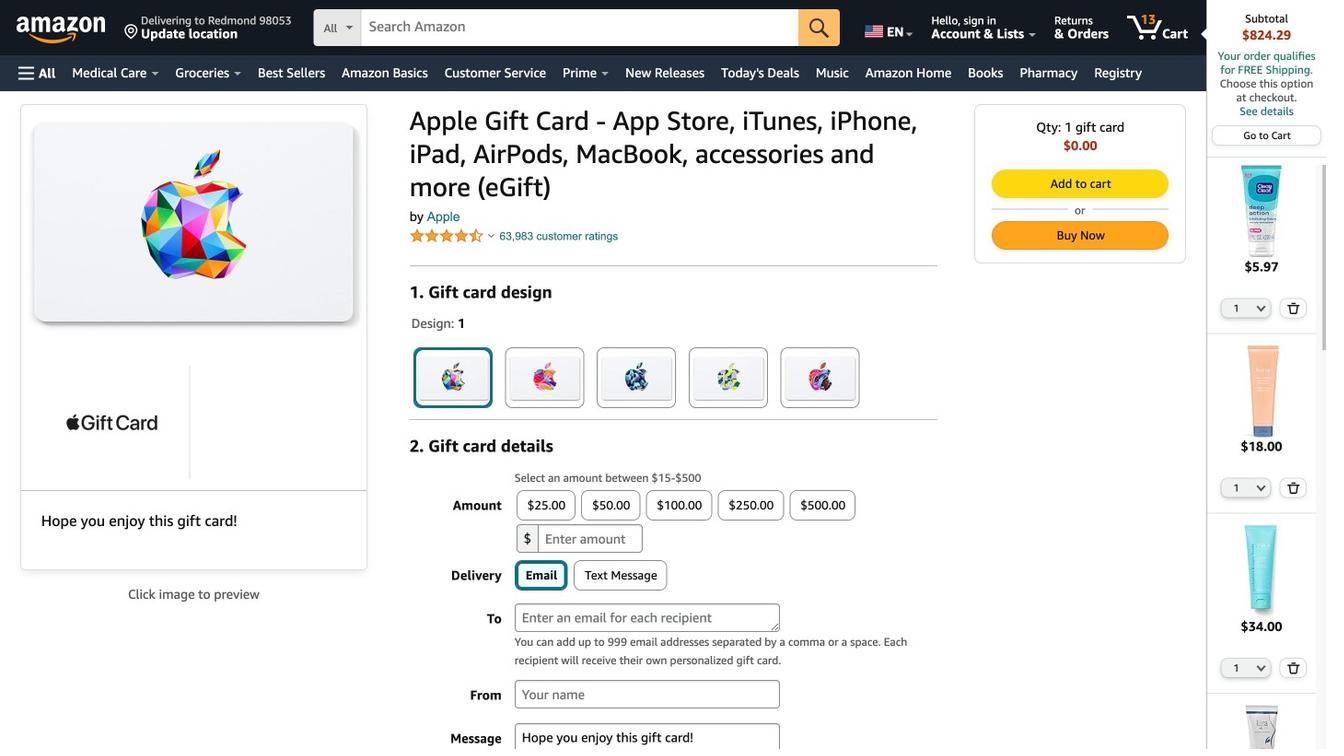 Task type: vqa. For each thing, say whether or not it's contained in the screenshot.
4 STARS & UP 'Element'
no



Task type: describe. For each thing, give the bounding box(es) containing it.
delete image
[[1288, 482, 1301, 494]]

navigation navigation
[[0, 0, 1327, 749]]

amazon image
[[17, 17, 106, 44]]

4 image
[[692, 350, 765, 405]]

popover image
[[488, 233, 495, 238]]

none search field inside "navigation" navigation
[[314, 9, 840, 48]]

dropdown image for tula skin care so polished exfoliating sugar scrub - face scrub, gently exfoliates with sugar, papaya, and probiotic extracts for a softer and radiant-looking complexion, 2.9 oz. image
[[1257, 664, 1266, 672]]

delete image for dropdown icon associated with tula skin care so polished exfoliating sugar scrub - face scrub, gently exfoliates with sugar, papaya, and probiotic extracts for a softer and radiant-looking complexion, 2.9 oz. image
[[1288, 662, 1301, 674]]

clean &amp; clear oil-free deep action facial cleanser with pro-vitamin b5, gentle exfoliating daily face wash cleans deep down to the pore for soft, smooth, hydrated skin, paraben-free, 7 fl. oz image
[[1216, 165, 1308, 257]]

2 vertical spatial option group
[[509, 560, 938, 591]]

0 vertical spatial option group
[[404, 338, 938, 408]]

3 image
[[508, 350, 582, 405]]

1 image
[[416, 350, 490, 405]]

Add a message (optional) text field
[[515, 723, 780, 749]]

Search Amazon text field
[[362, 10, 799, 45]]

nuria - defend face exfoliator, face exfoliating scrub without microbeads, skin care essential for women and men, 120 ml/4.1 fl oz image
[[1216, 345, 1308, 437]]

2 image
[[600, 350, 674, 405]]



Task type: locate. For each thing, give the bounding box(es) containing it.
delete image
[[1288, 302, 1301, 314], [1288, 662, 1301, 674]]

None search field
[[314, 9, 840, 48]]

1 vertical spatial delete image
[[1288, 662, 1301, 674]]

option group
[[404, 338, 938, 408], [509, 490, 938, 553], [509, 560, 938, 591]]

lira clinical ice clarifying face scrub - soothing &amp; exfoliating scrub with echinacea plant stem cells &amp; botanical extracts - eco-bead technology - anti-acne, brightening &amp; cleans pores - 4 fl oz image
[[1216, 705, 1308, 749]]

dropdown image for nuria - defend face exfoliator, face exfoliating scrub without microbeads, skin care essential for women and men, 120 ml/4.1 fl oz image
[[1257, 484, 1266, 492]]

5 image
[[784, 350, 857, 405]]

1 delete image from the top
[[1288, 302, 1301, 314]]

Enter an email for each recipient text field
[[515, 604, 780, 632]]

0 vertical spatial delete image
[[1288, 302, 1301, 314]]

amazon.com gift card design image
[[24, 108, 364, 335]]

Your name text field
[[515, 680, 780, 709]]

1 dropdown image from the top
[[1257, 484, 1266, 492]]

2 dropdown image from the top
[[1257, 664, 1266, 672]]

dropdown image up lira clinical ice clarifying face scrub - soothing &amp; exfoliating scrub with echinacea plant stem cells &amp; botanical extracts - eco-bead technology - anti-acne, brightening &amp; cleans pores - 4 fl oz 'image'
[[1257, 664, 1266, 672]]

dropdown image
[[1257, 304, 1266, 312]]

delete image up lira clinical ice clarifying face scrub - soothing &amp; exfoliating scrub with echinacea plant stem cells &amp; botanical extracts - eco-bead technology - anti-acne, brightening &amp; cleans pores - 4 fl oz 'image'
[[1288, 662, 1301, 674]]

None submit
[[799, 9, 840, 46], [993, 170, 1169, 197], [993, 222, 1169, 249], [799, 9, 840, 46], [993, 170, 1169, 197], [993, 222, 1169, 249]]

1 vertical spatial option group
[[509, 490, 938, 553]]

delete image for dropdown image in the top of the page
[[1288, 302, 1301, 314]]

1 vertical spatial dropdown image
[[1257, 664, 1266, 672]]

delete image right dropdown image in the top of the page
[[1288, 302, 1301, 314]]

dropdown image left delete icon
[[1257, 484, 1266, 492]]

tula skin care so polished exfoliating sugar scrub - face scrub, gently exfoliates with sugar, papaya, and probiotic extracts for a softer and radiant-looking complexion, 2.9 oz. image
[[1216, 525, 1308, 617]]

Enter amount text field
[[538, 524, 643, 553]]

2 delete image from the top
[[1288, 662, 1301, 674]]

dropdown image
[[1257, 484, 1266, 492], [1257, 664, 1266, 672]]

0 vertical spatial dropdown image
[[1257, 484, 1266, 492]]



